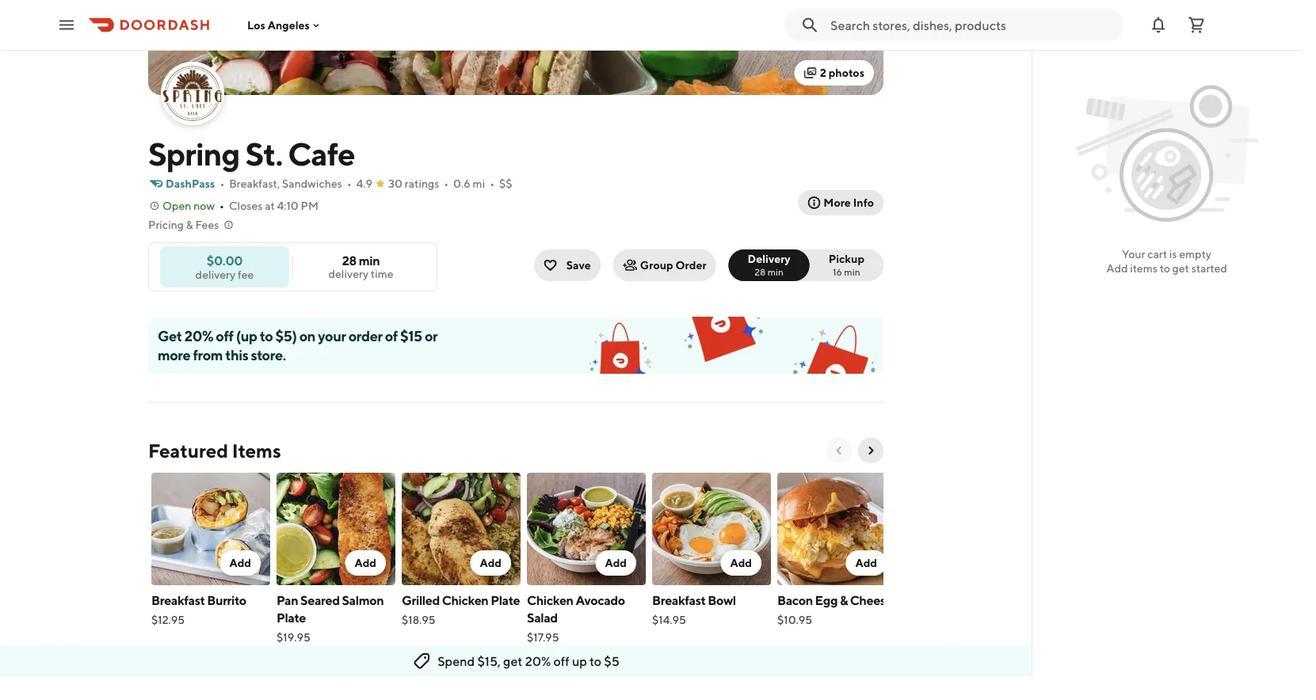 Task type: locate. For each thing, give the bounding box(es) containing it.
off left up
[[554, 654, 570, 670]]

delivery inside 28 min delivery time
[[329, 268, 369, 281]]

salad
[[527, 611, 558, 626]]

0 horizontal spatial to
[[260, 327, 273, 344]]

2 vertical spatial to
[[590, 654, 602, 670]]

6 add button from the left
[[846, 551, 887, 576]]

to up store.
[[260, 327, 273, 344]]

0 vertical spatial plate
[[491, 593, 520, 608]]

0 horizontal spatial off
[[216, 327, 234, 344]]

3 add button from the left
[[470, 551, 511, 576]]

28 left the time
[[342, 253, 357, 268]]

2 horizontal spatial to
[[1160, 262, 1171, 275]]

20%
[[185, 327, 213, 344], [525, 654, 551, 670]]

to down cart
[[1160, 262, 1171, 275]]

to
[[1160, 262, 1171, 275], [260, 327, 273, 344], [590, 654, 602, 670]]

up
[[572, 654, 587, 670]]

Store search: begin typing to search for stores available on DoorDash text field
[[831, 16, 1115, 34]]

add
[[1107, 262, 1129, 275], [229, 557, 251, 570], [355, 557, 377, 570], [480, 557, 502, 570], [605, 557, 627, 570], [730, 557, 752, 570], [856, 557, 878, 570]]

grilled chicken plate image
[[402, 473, 521, 586]]

20% inside get 20% off (up to $5) on your order of $15 or more from this store.
[[185, 327, 213, 344]]

delivery
[[748, 253, 791, 266]]

your
[[318, 327, 346, 344]]

spring st. cafe
[[148, 135, 355, 172]]

bowl
[[708, 593, 736, 608]]

•
[[220, 177, 225, 190], [347, 177, 352, 190], [444, 177, 449, 190], [490, 177, 495, 190], [220, 199, 224, 212]]

1 horizontal spatial 20%
[[525, 654, 551, 670]]

to inside your cart is empty add items to get started
[[1160, 262, 1171, 275]]

add button up 'avocado'
[[596, 551, 637, 576]]

20% up from
[[185, 327, 213, 344]]

plate up $15,
[[491, 593, 520, 608]]

2 add button from the left
[[345, 551, 386, 576]]

to right up
[[590, 654, 602, 670]]

angeles
[[268, 18, 310, 32]]

chicken up salad
[[527, 593, 574, 608]]

breakfast up $12.95
[[151, 593, 205, 608]]

1 add button from the left
[[220, 551, 261, 576]]

spend
[[438, 654, 475, 670]]

delivery left the time
[[329, 268, 369, 281]]

min
[[359, 253, 380, 268], [768, 266, 784, 277], [845, 266, 861, 277]]

add up 'salmon'
[[355, 557, 377, 570]]

to for spend
[[590, 654, 602, 670]]

1 horizontal spatial delivery
[[329, 268, 369, 281]]

add button for seared
[[345, 551, 386, 576]]

pickup
[[829, 253, 865, 266]]

pricing & fees
[[148, 218, 219, 231]]

photos
[[829, 66, 865, 79]]

5 add button from the left
[[721, 551, 762, 576]]

breakfast for breakfast bowl
[[652, 593, 706, 608]]

get down is
[[1173, 262, 1190, 275]]

add button up 'salmon'
[[345, 551, 386, 576]]

28 down delivery
[[755, 266, 766, 277]]

get right $15,
[[504, 654, 523, 670]]

chicken avocado salad image
[[527, 473, 646, 586]]

burrito
[[207, 593, 246, 608]]

0 horizontal spatial chicken
[[442, 593, 489, 608]]

fee
[[238, 268, 254, 281]]

min inside delivery 28 min
[[768, 266, 784, 277]]

previous button of carousel image
[[833, 445, 846, 457]]

0 horizontal spatial breakfast
[[151, 593, 205, 608]]

28
[[342, 253, 357, 268], [755, 266, 766, 277]]

notification bell image
[[1150, 15, 1169, 34]]

featured
[[148, 440, 228, 462]]

1 horizontal spatial breakfast
[[652, 593, 706, 608]]

0 vertical spatial to
[[1160, 262, 1171, 275]]

get inside your cart is empty add items to get started
[[1173, 262, 1190, 275]]

plate
[[491, 593, 520, 608], [277, 611, 306, 626]]

2 horizontal spatial min
[[845, 266, 861, 277]]

• closes at 4:10 pm
[[220, 199, 319, 212]]

1 horizontal spatial min
[[768, 266, 784, 277]]

None radio
[[729, 250, 810, 281]]

28 min delivery time
[[329, 253, 394, 281]]

min for delivery
[[768, 266, 784, 277]]

0 horizontal spatial plate
[[277, 611, 306, 626]]

$19.95
[[277, 631, 311, 645]]

order methods option group
[[729, 250, 884, 281]]

bacon
[[778, 593, 813, 608]]

1 vertical spatial plate
[[277, 611, 306, 626]]

add button for avocado
[[596, 551, 637, 576]]

0 vertical spatial 20%
[[185, 327, 213, 344]]

bacon egg & cheese image
[[778, 473, 897, 586]]

add up cheese at right
[[856, 557, 878, 570]]

0 vertical spatial &
[[186, 218, 193, 231]]

0 vertical spatial off
[[216, 327, 234, 344]]

28 inside 28 min delivery time
[[342, 253, 357, 268]]

1 horizontal spatial &
[[840, 593, 848, 608]]

1 horizontal spatial chicken
[[527, 593, 574, 608]]

pricing
[[148, 218, 184, 231]]

add up bowl
[[730, 557, 752, 570]]

empty
[[1180, 248, 1212, 261]]

breakfast
[[151, 593, 205, 608], [652, 593, 706, 608]]

pricing & fees button
[[148, 217, 235, 233]]

min down 'pickup'
[[845, 266, 861, 277]]

breakfast, sandwiches
[[229, 177, 342, 190]]

min inside the pickup 16 min
[[845, 266, 861, 277]]

0 horizontal spatial delivery
[[196, 268, 236, 281]]

4 add button from the left
[[596, 551, 637, 576]]

bacon egg & cheese $10.95
[[778, 593, 893, 627]]

None radio
[[800, 250, 884, 281]]

group order
[[640, 259, 707, 272]]

& right egg
[[840, 593, 848, 608]]

on
[[299, 327, 316, 344]]

0 horizontal spatial 20%
[[185, 327, 213, 344]]

los angeles
[[247, 18, 310, 32]]

off inside get 20% off (up to $5) on your order of $15 or more from this store.
[[216, 327, 234, 344]]

& left fees
[[186, 218, 193, 231]]

(up
[[236, 327, 257, 344]]

1 vertical spatial get
[[504, 654, 523, 670]]

add up grilled chicken plate $18.95 on the bottom left of the page
[[480, 557, 502, 570]]

plate down the pan
[[277, 611, 306, 626]]

pan seared salmon plate image
[[277, 473, 396, 586]]

off left (up
[[216, 327, 234, 344]]

0 horizontal spatial &
[[186, 218, 193, 231]]

1 horizontal spatial off
[[554, 654, 570, 670]]

30
[[389, 177, 403, 190]]

1 vertical spatial &
[[840, 593, 848, 608]]

st.
[[245, 135, 282, 172]]

cheese
[[850, 593, 893, 608]]

breakfast up $14.95
[[652, 593, 706, 608]]

ratings
[[405, 177, 439, 190]]

2 breakfast from the left
[[652, 593, 706, 608]]

add up 'avocado'
[[605, 557, 627, 570]]

add button up cheese at right
[[846, 551, 887, 576]]

started
[[1192, 262, 1228, 275]]

2 chicken from the left
[[527, 593, 574, 608]]

spring st. cafe image
[[163, 63, 223, 124]]

$17.95
[[527, 631, 559, 645]]

$14.95
[[652, 614, 686, 627]]

grilled
[[402, 593, 440, 608]]

save button
[[535, 250, 601, 281]]

0 horizontal spatial 28
[[342, 253, 357, 268]]

1 breakfast from the left
[[151, 593, 205, 608]]

chicken right grilled
[[442, 593, 489, 608]]

28 inside delivery 28 min
[[755, 266, 766, 277]]

more
[[158, 346, 190, 364]]

delivery 28 min
[[748, 253, 791, 277]]

breakfast inside the breakfast burrito $12.95
[[151, 593, 205, 608]]

1 horizontal spatial get
[[1173, 262, 1190, 275]]

$12.95
[[151, 614, 185, 627]]

1 horizontal spatial plate
[[491, 593, 520, 608]]

1 horizontal spatial 28
[[755, 266, 766, 277]]

• left 0.6 at the left
[[444, 177, 449, 190]]

0 horizontal spatial get
[[504, 654, 523, 670]]

more
[[824, 196, 851, 209]]

1 horizontal spatial to
[[590, 654, 602, 670]]

add up 'burrito'
[[229, 557, 251, 570]]

add button up grilled chicken plate $18.95 on the bottom left of the page
[[470, 551, 511, 576]]

1 vertical spatial to
[[260, 327, 273, 344]]

0 items, open order cart image
[[1188, 15, 1207, 34]]

min down delivery
[[768, 266, 784, 277]]

get
[[1173, 262, 1190, 275], [504, 654, 523, 670]]

delivery left fee
[[196, 268, 236, 281]]

min up order
[[359, 253, 380, 268]]

more info button
[[799, 190, 884, 216]]

add button up bowl
[[721, 551, 762, 576]]

delivery
[[329, 268, 369, 281], [196, 268, 236, 281]]

min inside 28 min delivery time
[[359, 253, 380, 268]]

1 chicken from the left
[[442, 593, 489, 608]]

off
[[216, 327, 234, 344], [554, 654, 570, 670]]

20% down $17.95
[[525, 654, 551, 670]]

• right mi
[[490, 177, 495, 190]]

• right the "now" at the left
[[220, 199, 224, 212]]

save
[[567, 259, 591, 272]]

breakfast inside breakfast bowl $14.95
[[652, 593, 706, 608]]

0 horizontal spatial min
[[359, 253, 380, 268]]

info
[[854, 196, 874, 209]]

0 vertical spatial get
[[1173, 262, 1190, 275]]

add button up 'burrito'
[[220, 551, 261, 576]]

add down your
[[1107, 262, 1129, 275]]



Task type: describe. For each thing, give the bounding box(es) containing it.
pickup 16 min
[[829, 253, 865, 277]]

get 20% off (up to $5) on your order of $15 or more from this store.
[[158, 327, 438, 364]]

group
[[640, 259, 674, 272]]

is
[[1170, 248, 1178, 261]]

to for your
[[1160, 262, 1171, 275]]

$10.95
[[778, 614, 813, 627]]

at
[[265, 199, 275, 212]]

16
[[833, 266, 843, 277]]

add for breakfast burrito
[[229, 557, 251, 570]]

breakfast bowl $14.95
[[652, 593, 736, 627]]

open now
[[163, 199, 215, 212]]

mi
[[473, 177, 485, 190]]

order
[[349, 327, 383, 344]]

$0.00
[[207, 253, 243, 268]]

0.6
[[454, 177, 471, 190]]

add for bacon egg & cheese
[[856, 557, 878, 570]]

avocado
[[576, 593, 625, 608]]

add button for egg
[[846, 551, 887, 576]]

breakfast,
[[229, 177, 280, 190]]

breakfast bowl image
[[652, 473, 771, 586]]

1 vertical spatial off
[[554, 654, 570, 670]]

featured items
[[148, 440, 281, 462]]

2
[[820, 66, 827, 79]]

get
[[158, 327, 182, 344]]

store.
[[251, 346, 286, 364]]

$15
[[400, 327, 422, 344]]

& inside the bacon egg & cheese $10.95
[[840, 593, 848, 608]]

2 photos
[[820, 66, 865, 79]]

add button for bowl
[[721, 551, 762, 576]]

chicken avocado salad $17.95
[[527, 593, 625, 645]]

group order button
[[614, 250, 716, 281]]

featured items heading
[[148, 438, 281, 464]]

sandwiches
[[282, 177, 342, 190]]

items
[[1131, 262, 1158, 275]]

0.6 mi • $$
[[454, 177, 513, 190]]

add inside your cart is empty add items to get started
[[1107, 262, 1129, 275]]

more info
[[824, 196, 874, 209]]

add for grilled chicken plate
[[480, 557, 502, 570]]

pan seared salmon plate $19.95
[[277, 593, 384, 645]]

your cart is empty add items to get started
[[1107, 248, 1228, 275]]

$5
[[604, 654, 620, 670]]

add button for burrito
[[220, 551, 261, 576]]

open
[[163, 199, 191, 212]]

cafe
[[288, 135, 355, 172]]

time
[[371, 268, 394, 281]]

$15,
[[478, 654, 501, 670]]

add for breakfast bowl
[[730, 557, 752, 570]]

or
[[425, 327, 438, 344]]

to inside get 20% off (up to $5) on your order of $15 or more from this store.
[[260, 327, 273, 344]]

pm
[[301, 199, 319, 212]]

los angeles button
[[247, 18, 323, 32]]

grilled chicken plate $18.95
[[402, 593, 520, 627]]

none radio containing pickup
[[800, 250, 884, 281]]

of
[[385, 327, 398, 344]]

spend $15, get 20% off up to $5
[[438, 654, 620, 670]]

spring
[[148, 135, 240, 172]]

& inside pricing & fees button
[[186, 218, 193, 231]]

this
[[225, 346, 248, 364]]

chicken inside the chicken avocado salad $17.95
[[527, 593, 574, 608]]

cart
[[1148, 248, 1168, 261]]

4.9
[[357, 177, 373, 190]]

seared
[[301, 593, 340, 608]]

open menu image
[[57, 15, 76, 34]]

items
[[232, 440, 281, 462]]

2 photos button
[[795, 60, 874, 86]]

your
[[1123, 248, 1146, 261]]

dashpass •
[[166, 177, 225, 190]]

add for pan seared salmon plate
[[355, 557, 377, 570]]

dashpass
[[166, 177, 215, 190]]

egg
[[815, 593, 838, 608]]

plate inside 'pan seared salmon plate $19.95'
[[277, 611, 306, 626]]

from
[[193, 346, 223, 364]]

add button for chicken
[[470, 551, 511, 576]]

now
[[194, 199, 215, 212]]

closes
[[229, 199, 263, 212]]

pan
[[277, 593, 298, 608]]

los
[[247, 18, 266, 32]]

delivery inside $0.00 delivery fee
[[196, 268, 236, 281]]

$5)
[[275, 327, 297, 344]]

• left 4.9
[[347, 177, 352, 190]]

1 vertical spatial 20%
[[525, 654, 551, 670]]

next button of carousel image
[[865, 445, 878, 457]]

chicken inside grilled chicken plate $18.95
[[442, 593, 489, 608]]

breakfast for breakfast burrito
[[151, 593, 205, 608]]

add for chicken avocado salad
[[605, 557, 627, 570]]

30 ratings •
[[389, 177, 449, 190]]

order
[[676, 259, 707, 272]]

none radio containing delivery
[[729, 250, 810, 281]]

4:10
[[277, 199, 299, 212]]

salmon
[[342, 593, 384, 608]]

$0.00 delivery fee
[[196, 253, 254, 281]]

breakfast burrito image
[[151, 473, 270, 586]]

• right dashpass
[[220, 177, 225, 190]]

min for pickup
[[845, 266, 861, 277]]

plate inside grilled chicken plate $18.95
[[491, 593, 520, 608]]



Task type: vqa. For each thing, say whether or not it's contained in the screenshot.


